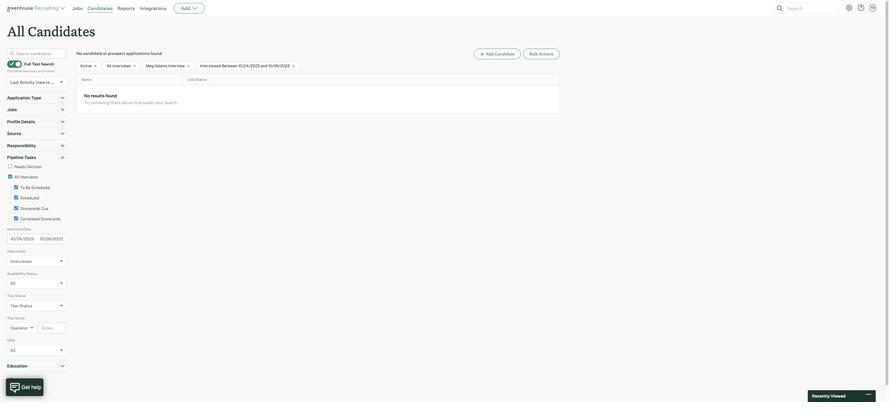 Task type: locate. For each thing, give the bounding box(es) containing it.
10/24/2023 down interview date
[[11, 237, 34, 242]]

candidates
[[88, 5, 113, 11], [28, 22, 95, 40]]

0 vertical spatial test
[[7, 294, 14, 298]]

found up filters
[[106, 93, 117, 98]]

interviews down no candidate or prospect applications found
[[112, 64, 131, 68]]

1 horizontal spatial interviews
[[112, 64, 131, 68]]

all down availability
[[10, 281, 15, 286]]

active
[[80, 64, 92, 68]]

1 vertical spatial candidates
[[28, 22, 95, 40]]

All Interviews checkbox
[[8, 175, 12, 179]]

test for test status
[[7, 294, 14, 298]]

test
[[7, 294, 14, 298], [10, 304, 19, 309], [7, 316, 14, 321]]

between
[[222, 64, 238, 68]]

to inside no results found try removing filters above to broaden your search.
[[134, 100, 138, 105]]

0 vertical spatial candidates
[[88, 5, 113, 11]]

0 horizontal spatial interview
[[7, 227, 22, 232]]

0 vertical spatial status
[[26, 272, 37, 276]]

add for add candidate
[[486, 51, 494, 56]]

0 vertical spatial interviewer
[[7, 249, 26, 254]]

0 horizontal spatial 10/24/2023
[[11, 237, 34, 242]]

all interviews for decision
[[14, 175, 38, 180]]

1 vertical spatial interviews
[[20, 175, 38, 180]]

interviewer
[[7, 249, 26, 254], [10, 259, 32, 264]]

1 vertical spatial jobs
[[7, 107, 17, 112]]

1 horizontal spatial no
[[84, 93, 90, 98]]

no up try
[[84, 93, 90, 98]]

0 horizontal spatial jobs
[[7, 107, 17, 112]]

candidates link
[[88, 5, 113, 11]]

1 vertical spatial to
[[134, 100, 138, 105]]

scheduled right be
[[31, 185, 50, 190]]

0 vertical spatial add
[[181, 5, 190, 11]]

status up the score
[[20, 304, 32, 309]]

status down 'interviewer' "element"
[[26, 272, 37, 276]]

candidates down jobs link
[[28, 22, 95, 40]]

0 horizontal spatial found
[[106, 93, 117, 98]]

interviews for candidate
[[112, 64, 131, 68]]

status for test status
[[15, 294, 26, 298]]

status
[[26, 272, 37, 276], [15, 294, 26, 298], [20, 304, 32, 309]]

to left old)
[[46, 80, 50, 85]]

interviewer up availability
[[7, 249, 26, 254]]

1 vertical spatial add
[[486, 51, 494, 56]]

date
[[23, 227, 31, 232]]

1 horizontal spatial scorecards
[[41, 217, 61, 222]]

0 vertical spatial to
[[46, 80, 50, 85]]

interviewer up availability status
[[10, 259, 32, 264]]

scorecards down the due
[[41, 217, 61, 222]]

0 vertical spatial jobs
[[72, 5, 83, 11]]

all
[[7, 22, 25, 40], [107, 64, 112, 68], [14, 175, 19, 180], [10, 281, 15, 286], [10, 348, 15, 353]]

1 vertical spatial interview
[[7, 227, 22, 232]]

1 horizontal spatial found
[[151, 51, 162, 56]]

bulk
[[530, 51, 538, 56]]

(new
[[36, 80, 45, 85]]

0 horizontal spatial 10/26/2023
[[40, 237, 63, 242]]

jobs
[[72, 5, 83, 11], [7, 107, 17, 112]]

bulk actions link
[[523, 49, 560, 59]]

1 vertical spatial and
[[38, 69, 44, 73]]

found
[[151, 51, 162, 56], [106, 93, 117, 98]]

add button
[[174, 3, 205, 14]]

meg adams interview
[[146, 64, 185, 68]]

candidates right jobs link
[[88, 5, 113, 11]]

0 vertical spatial no
[[77, 51, 82, 56]]

2 vertical spatial test
[[7, 316, 14, 321]]

add
[[181, 5, 190, 11], [486, 51, 494, 56]]

bulk actions
[[530, 51, 554, 56]]

jobs left 'candidates' link
[[72, 5, 83, 11]]

0 vertical spatial 10/24/2023
[[238, 64, 260, 68]]

all right all interviews option
[[14, 175, 19, 180]]

no left candidate
[[77, 51, 82, 56]]

0 vertical spatial and
[[261, 64, 268, 68]]

and
[[261, 64, 268, 68], [38, 69, 44, 73]]

1 horizontal spatial all interviews
[[107, 64, 131, 68]]

filters
[[28, 378, 40, 383]]

pipeline
[[7, 155, 23, 160]]

1 vertical spatial status
[[15, 294, 26, 298]]

1 horizontal spatial and
[[261, 64, 268, 68]]

1 horizontal spatial to
[[134, 100, 138, 105]]

no candidate or prospect applications found
[[77, 51, 162, 56]]

details
[[21, 119, 35, 124]]

recently
[[812, 394, 830, 399]]

Search text field
[[786, 4, 834, 13]]

test status up the score
[[10, 304, 32, 309]]

1 vertical spatial 10/26/2023
[[40, 237, 63, 242]]

no for no candidate or prospect applications found
[[77, 51, 82, 56]]

1 vertical spatial interviewer
[[10, 259, 32, 264]]

0 horizontal spatial scorecards
[[20, 206, 40, 211]]

greenhouse recruiting image
[[7, 5, 60, 12]]

0 vertical spatial interviews
[[112, 64, 131, 68]]

all interviews up be
[[14, 175, 38, 180]]

1 vertical spatial all interviews
[[14, 175, 38, 180]]

0 vertical spatial interview
[[168, 64, 185, 68]]

needs decision
[[14, 164, 42, 169]]

0 vertical spatial 10/26/2023
[[268, 64, 290, 68]]

interviews down needs decision
[[20, 175, 38, 180]]

availability status element
[[7, 271, 66, 293]]

0 horizontal spatial no
[[77, 51, 82, 56]]

0 vertical spatial found
[[151, 51, 162, 56]]

0 vertical spatial all interviews
[[107, 64, 131, 68]]

add inside popup button
[[181, 5, 190, 11]]

no results found try removing filters above to broaden your search.
[[84, 93, 179, 105]]

10/26/2023
[[268, 64, 290, 68], [40, 237, 63, 242]]

no inside no results found try removing filters above to broaden your search.
[[84, 93, 90, 98]]

reset
[[16, 378, 27, 383]]

to right above
[[134, 100, 138, 105]]

Scorecards Due checkbox
[[14, 206, 18, 210]]

1 horizontal spatial 10/24/2023
[[238, 64, 260, 68]]

profile details
[[7, 119, 35, 124]]

10/24/2023 right between
[[238, 64, 260, 68]]

0 vertical spatial test status
[[7, 294, 26, 298]]

add inside "link"
[[486, 51, 494, 56]]

To Be Scheduled checkbox
[[14, 185, 18, 189]]

interviews for decision
[[20, 175, 38, 180]]

filters
[[110, 100, 121, 105]]

1 vertical spatial found
[[106, 93, 117, 98]]

be
[[26, 185, 30, 190]]

0 horizontal spatial add
[[181, 5, 190, 11]]

pipeline tasks
[[7, 155, 36, 160]]

test status
[[7, 294, 26, 298], [10, 304, 32, 309]]

availability
[[7, 272, 25, 276]]

0 horizontal spatial interviews
[[20, 175, 38, 180]]

0 horizontal spatial all interviews
[[14, 175, 38, 180]]

1 vertical spatial no
[[84, 93, 90, 98]]

1 horizontal spatial jobs
[[72, 5, 83, 11]]

all candidates
[[7, 22, 95, 40]]

scheduled
[[31, 185, 50, 190], [20, 196, 39, 201]]

scorecards up completed
[[20, 206, 40, 211]]

10/24/2023
[[238, 64, 260, 68], [11, 237, 34, 242]]

test status down availability
[[7, 294, 26, 298]]

status down availability status element at the left of page
[[15, 294, 26, 298]]

all interviews
[[107, 64, 131, 68], [14, 175, 38, 180]]

no
[[77, 51, 82, 56], [84, 93, 90, 98]]

due
[[41, 206, 48, 211]]

all inside offer element
[[10, 348, 15, 353]]

jobs up "profile"
[[7, 107, 17, 112]]

scheduled down be
[[20, 196, 39, 201]]

0 horizontal spatial and
[[38, 69, 44, 73]]

offer element
[[7, 338, 66, 360]]

reset filters
[[16, 378, 40, 383]]

add candidate link
[[474, 49, 521, 59]]

Completed Scorecards checkbox
[[14, 217, 18, 221]]

interview
[[168, 64, 185, 68], [7, 227, 22, 232]]

1 horizontal spatial add
[[486, 51, 494, 56]]

1 vertical spatial test
[[10, 304, 19, 309]]

interview date
[[7, 227, 31, 232]]

interview right adams
[[168, 64, 185, 68]]

0 vertical spatial scheduled
[[31, 185, 50, 190]]

all interviews down no candidate or prospect applications found
[[107, 64, 131, 68]]

search
[[41, 62, 54, 66]]

1 horizontal spatial interview
[[168, 64, 185, 68]]

prospect
[[108, 51, 125, 56]]

1 vertical spatial test status
[[10, 304, 32, 309]]

found up adams
[[151, 51, 162, 56]]

all down offer
[[10, 348, 15, 353]]

interview down completed scorecards 'checkbox'
[[7, 227, 22, 232]]



Task type: vqa. For each thing, say whether or not it's contained in the screenshot.
All Interviews
yes



Task type: describe. For each thing, give the bounding box(es) containing it.
responsibility
[[7, 143, 36, 148]]

scorecards due
[[20, 206, 48, 211]]

jobs link
[[72, 5, 83, 11]]

0 vertical spatial scorecards
[[20, 206, 40, 211]]

td button
[[870, 4, 877, 11]]

1 horizontal spatial 10/26/2023
[[268, 64, 290, 68]]

recently viewed
[[812, 394, 846, 399]]

name
[[81, 77, 91, 82]]

tasks
[[24, 155, 36, 160]]

completed
[[20, 217, 40, 222]]

interviewer element
[[7, 249, 66, 271]]

score
[[15, 316, 25, 321]]

td
[[871, 6, 876, 10]]

education
[[7, 364, 27, 369]]

test status element
[[7, 293, 66, 316]]

all inside availability status element
[[10, 281, 15, 286]]

no for no results found try removing filters above to broaden your search.
[[84, 93, 90, 98]]

1 vertical spatial 10/24/2023
[[11, 237, 34, 242]]

availability status
[[7, 272, 37, 276]]

integrations
[[140, 5, 167, 11]]

all interviews for candidate
[[107, 64, 131, 68]]

activity
[[20, 80, 35, 85]]

Search candidates field
[[7, 49, 66, 59]]

and inside "full text search (includes resumes and notes)"
[[38, 69, 44, 73]]

integrations link
[[140, 5, 167, 11]]

needs
[[14, 164, 26, 169]]

Needs Decision checkbox
[[8, 164, 12, 168]]

your
[[155, 100, 164, 105]]

resumes
[[23, 69, 37, 73]]

Score number field
[[38, 323, 66, 334]]

all down the or
[[107, 64, 112, 68]]

source
[[7, 131, 21, 136]]

application
[[7, 95, 30, 100]]

profile
[[7, 119, 20, 124]]

type
[[31, 95, 41, 100]]

to be scheduled
[[20, 185, 50, 190]]

1 vertical spatial scorecards
[[41, 217, 61, 222]]

meg
[[146, 64, 154, 68]]

full text search (includes resumes and notes)
[[7, 62, 55, 73]]

text
[[32, 62, 40, 66]]

candidate
[[495, 51, 515, 56]]

results
[[91, 93, 105, 98]]

add for add
[[181, 5, 190, 11]]

last
[[10, 80, 19, 85]]

to
[[20, 185, 25, 190]]

job/status
[[188, 77, 207, 82]]

offer
[[7, 339, 15, 343]]

2 vertical spatial status
[[20, 304, 32, 309]]

viewed
[[831, 394, 846, 399]]

reports
[[117, 5, 135, 11]]

applications
[[126, 51, 150, 56]]

notes)
[[44, 69, 55, 73]]

last activity (new to old) option
[[10, 80, 58, 85]]

all down greenhouse recruiting image
[[7, 22, 25, 40]]

candidate
[[83, 51, 102, 56]]

completed scorecards
[[20, 217, 61, 222]]

test for operator
[[7, 316, 14, 321]]

removing
[[91, 100, 109, 105]]

(includes
[[7, 69, 22, 73]]

reset filters button
[[7, 376, 43, 386]]

last activity (new to old)
[[10, 80, 58, 85]]

1 vertical spatial scheduled
[[20, 196, 39, 201]]

found inside no results found try removing filters above to broaden your search.
[[106, 93, 117, 98]]

above
[[122, 100, 133, 105]]

interviewed between 10/24/2023 and 10/26/2023
[[200, 64, 290, 68]]

Scheduled checkbox
[[14, 196, 18, 200]]

checkmark image
[[10, 62, 14, 66]]

status for all
[[26, 272, 37, 276]]

test score
[[7, 316, 25, 321]]

configure image
[[846, 4, 853, 11]]

add candidate
[[486, 51, 515, 56]]

broaden
[[139, 100, 154, 105]]

application type
[[7, 95, 41, 100]]

adams
[[155, 64, 167, 68]]

td button
[[868, 3, 878, 12]]

0 horizontal spatial to
[[46, 80, 50, 85]]

reports link
[[117, 5, 135, 11]]

decision
[[27, 164, 42, 169]]

full
[[24, 62, 31, 66]]

old)
[[51, 80, 58, 85]]

actions
[[539, 51, 554, 56]]

or
[[103, 51, 107, 56]]

search.
[[165, 100, 179, 105]]

try
[[84, 100, 90, 105]]

operator
[[10, 326, 28, 331]]

interviewed
[[200, 64, 221, 68]]



